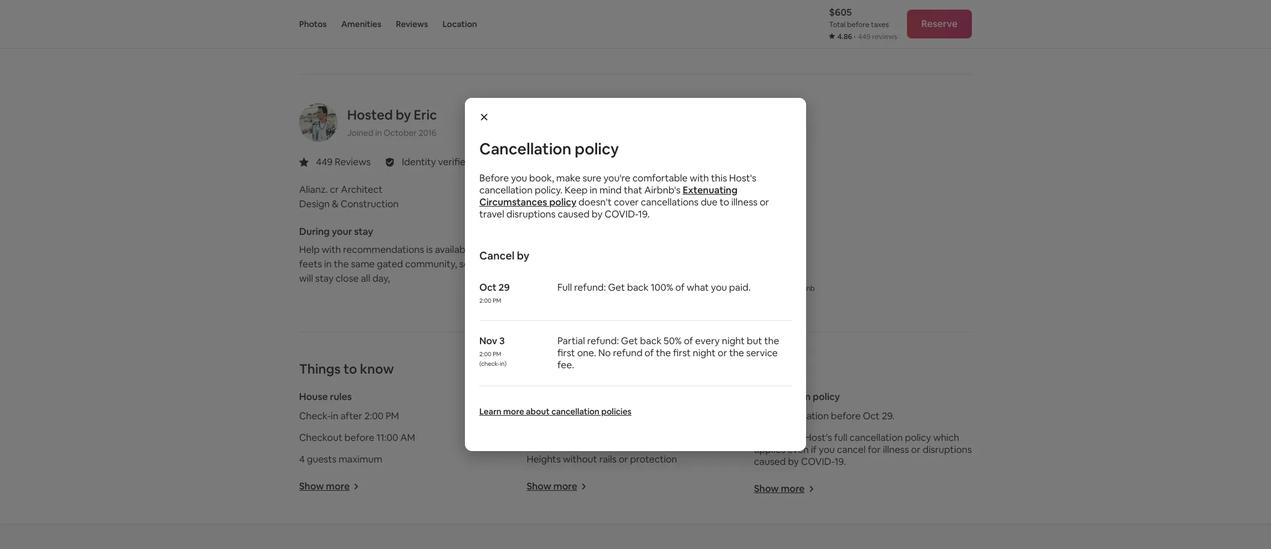 Task type: describe. For each thing, give the bounding box(es) containing it.
your inside to protect your payment, never transfer money or communicate outside of the airbnb website or app.
[[701, 274, 716, 284]]

host's
[[805, 432, 832, 444]]

the left but
[[729, 346, 744, 359]]

house rules
[[299, 391, 352, 403]]

cancellation policy for cancellation
[[754, 391, 840, 403]]

cover
[[614, 196, 639, 208]]

$605 total before taxes
[[829, 6, 889, 29]]

100%
[[651, 281, 674, 294]]

feets
[[299, 258, 322, 271]]

host's
[[729, 172, 757, 184]]

if inside review the host's full cancellation policy which applies even if you cancel for illness or disruptions caused by covid-19.
[[811, 444, 817, 456]]

50%
[[664, 334, 682, 347]]

cancellations
[[641, 196, 699, 208]]

eric
[[414, 107, 437, 123]]

free cancellation before oct 29.
[[754, 410, 895, 423]]

verified
[[438, 156, 472, 168]]

400
[[543, 244, 561, 256]]

2 first from the left
[[673, 346, 691, 359]]

transfer
[[771, 274, 797, 284]]

help
[[299, 244, 320, 256]]

rate
[[686, 178, 703, 190]]

or left the app.
[[692, 293, 699, 303]]

caused inside review the host's full cancellation policy which applies even if you cancel for illness or disruptions caused by covid-19.
[[754, 456, 786, 468]]

reviews button
[[396, 0, 428, 48]]

more inside cancellation policy "dialog"
[[503, 406, 524, 417]]

this
[[711, 172, 727, 184]]

payment,
[[717, 274, 749, 284]]

service
[[747, 346, 778, 359]]

house
[[299, 391, 328, 403]]

your inside during your stay help with recommendations is available. our office is at 400 feets in the same gated community, so if help is needed we will stay close all day,
[[332, 226, 352, 238]]

but
[[747, 334, 762, 347]]

pm for oct
[[493, 297, 501, 304]]

91%
[[708, 178, 724, 190]]

which
[[934, 432, 960, 444]]

refund
[[613, 346, 643, 359]]

covid- inside "doesn't cover cancellations due to illness or travel disruptions caused by covid-19."
[[605, 208, 638, 220]]

help
[[480, 258, 499, 271]]

by inside review the host's full cancellation policy which applies even if you cancel for illness or disruptions caused by covid-19.
[[788, 456, 799, 468]]

disruptions inside "doesn't cover cancellations due to illness or travel disruptions caused by covid-19."
[[507, 208, 556, 220]]

cancellation policy for you
[[480, 139, 619, 159]]

in left after
[[331, 410, 339, 423]]

oct 29 2:00 pm
[[480, 281, 510, 304]]

in inside before you book, make sure you're comfortable with this host's cancellation policy. keep in mind that airbnb's
[[590, 184, 598, 196]]

outside
[[745, 284, 770, 293]]

recommendations
[[343, 244, 424, 256]]

2 vertical spatial before
[[345, 432, 374, 444]]

our
[[478, 244, 494, 256]]

show more for left show more button
[[299, 480, 350, 493]]

to
[[665, 274, 673, 284]]

4 guests maximum
[[299, 453, 382, 466]]

during your stay help with recommendations is available. our office is at 400 feets in the same gated community, so if help is needed we will stay close all day,
[[299, 226, 561, 285]]

joined
[[347, 128, 374, 138]]

app.
[[701, 293, 715, 303]]

full refund: get back 100% of what you paid.
[[558, 281, 751, 294]]

0 horizontal spatial show more button
[[299, 480, 360, 493]]

·
[[854, 32, 856, 41]]

1 horizontal spatial stay
[[354, 226, 373, 238]]

extenuating
[[683, 184, 738, 196]]

alianz. cr architect design & construction
[[299, 184, 399, 211]]

show for left show more button
[[299, 480, 324, 493]]

cancellation for you
[[480, 139, 572, 159]]

heights
[[527, 453, 561, 466]]

1 first from the left
[[558, 346, 575, 359]]

community,
[[405, 258, 457, 271]]

doesn't
[[579, 196, 612, 208]]

1 horizontal spatial is
[[501, 258, 507, 271]]

same
[[351, 258, 375, 271]]

29.
[[882, 410, 895, 423]]

travel
[[480, 208, 505, 220]]

policy up sure
[[575, 139, 619, 159]]

cancellation inside review the host's full cancellation policy which applies even if you cancel for illness or disruptions caused by covid-19.
[[850, 432, 903, 444]]

policy inside extenuating circumstances policy
[[549, 196, 577, 208]]

one.
[[577, 346, 596, 359]]

response for response rate
[[641, 178, 683, 190]]

1 vertical spatial oct
[[863, 410, 880, 423]]

illness inside review the host's full cancellation policy which applies even if you cancel for illness or disruptions caused by covid-19.
[[883, 444, 909, 456]]

every
[[695, 334, 720, 347]]

hosted
[[347, 107, 393, 123]]

never
[[750, 274, 769, 284]]

time
[[686, 199, 706, 212]]

before for taxes
[[847, 20, 870, 29]]

airbnb's
[[645, 184, 681, 196]]

rules
[[330, 391, 352, 403]]

partial
[[558, 334, 585, 347]]

oct inside oct 29 2:00 pm
[[480, 281, 497, 294]]

airbnb
[[793, 284, 815, 293]]

learn
[[480, 406, 502, 417]]

: for response rate
[[703, 178, 706, 190]]

policies
[[602, 406, 632, 417]]

2 horizontal spatial show more button
[[754, 483, 815, 495]]

you're
[[604, 172, 631, 184]]

cancel by
[[480, 248, 530, 262]]

device
[[647, 410, 677, 423]]

or inside "doesn't cover cancellations due to illness or travel disruptions caused by covid-19."
[[760, 196, 769, 208]]

alianz.
[[299, 184, 328, 196]]

1 horizontal spatial reviews
[[396, 19, 428, 29]]

office
[[496, 244, 522, 256]]

security
[[527, 410, 563, 423]]

policy up 'free cancellation before oct 29.'
[[813, 391, 840, 403]]

paid.
[[729, 281, 751, 294]]

total
[[829, 20, 846, 29]]

2:00 for nov
[[480, 350, 492, 358]]

449 reviews
[[316, 156, 371, 168]]

4.86 · 449 reviews
[[838, 32, 898, 41]]

so
[[459, 258, 470, 271]]

to inside "doesn't cover cancellations due to illness or travel disruptions caused by covid-19."
[[720, 196, 730, 208]]

response for response time
[[641, 199, 683, 212]]

fee.
[[558, 358, 574, 371]]

more for left show more button
[[326, 480, 350, 493]]

you inside before you book, make sure you're comfortable with this host's cancellation policy. keep in mind that airbnb's
[[511, 172, 527, 184]]

learn more about cancellation policies link
[[480, 406, 632, 417]]

0 horizontal spatial night
[[693, 346, 716, 359]]

in)
[[500, 360, 507, 367]]

caused inside "doesn't cover cancellations due to illness or travel disruptions caused by covid-19."
[[558, 208, 590, 220]]

before you book, make sure you're comfortable with this host's cancellation policy. keep in mind that airbnb's
[[480, 172, 757, 196]]

for
[[868, 444, 881, 456]]

&
[[332, 198, 339, 211]]

protect
[[674, 274, 700, 284]]

full
[[558, 281, 572, 294]]

if inside during your stay help with recommendations is available. our office is at 400 feets in the same gated community, so if help is needed we will stay close all day,
[[472, 258, 478, 271]]

even
[[788, 444, 809, 456]]

security camera/recording device
[[527, 410, 677, 423]]

camera/recording
[[565, 410, 645, 423]]

1 horizontal spatial 449
[[858, 32, 871, 41]]

available.
[[435, 244, 475, 256]]



Task type: locate. For each thing, give the bounding box(es) containing it.
1 response from the top
[[641, 178, 683, 190]]

1 vertical spatial to
[[344, 361, 357, 378]]

the inside review the host's full cancellation policy which applies even if you cancel for illness or disruptions caused by covid-19.
[[788, 432, 803, 444]]

back for 50%
[[640, 334, 662, 347]]

2 vertical spatial you
[[819, 444, 835, 456]]

cancellation
[[480, 184, 533, 196], [552, 406, 600, 417], [776, 410, 829, 423], [850, 432, 903, 444]]

back inside the partial refund: get back 50% of every night but the first one. no refund of the first night or the service fee.
[[640, 334, 662, 347]]

$605
[[829, 6, 852, 19]]

you inside review the host's full cancellation policy which applies even if you cancel for illness or disruptions caused by covid-19.
[[819, 444, 835, 456]]

first left every
[[673, 346, 691, 359]]

0 vertical spatial if
[[472, 258, 478, 271]]

if right even in the bottom of the page
[[811, 444, 817, 456]]

0 vertical spatial reviews
[[396, 19, 428, 29]]

your right during
[[332, 226, 352, 238]]

refund: for full
[[574, 281, 606, 294]]

cancellation up free
[[754, 391, 811, 403]]

by inside hosted by eric joined in october 2016
[[396, 107, 411, 123]]

0 vertical spatial cancellation
[[480, 139, 572, 159]]

show down 4
[[299, 480, 324, 493]]

0 horizontal spatial illness
[[732, 196, 758, 208]]

1 vertical spatial before
[[831, 410, 861, 423]]

covid- down the host's
[[801, 456, 835, 468]]

disruptions
[[507, 208, 556, 220], [923, 444, 972, 456]]

0 horizontal spatial to
[[344, 361, 357, 378]]

0 vertical spatial 449
[[858, 32, 871, 41]]

0 horizontal spatial first
[[558, 346, 575, 359]]

1 vertical spatial back
[[640, 334, 662, 347]]

first left one.
[[558, 346, 575, 359]]

illness down host's in the right of the page
[[732, 196, 758, 208]]

1 vertical spatial you
[[711, 281, 727, 294]]

0 horizontal spatial cancellation
[[480, 139, 572, 159]]

by down mind at top
[[592, 208, 603, 220]]

2 horizontal spatial show
[[754, 483, 779, 495]]

0 vertical spatial :
[[703, 178, 706, 190]]

more down the without
[[554, 480, 577, 493]]

an
[[739, 199, 750, 212]]

learn more about the host, eric. image
[[299, 104, 338, 142], [299, 104, 338, 142]]

0 horizontal spatial disruptions
[[507, 208, 556, 220]]

to left know
[[344, 361, 357, 378]]

pm up "in)"
[[493, 350, 501, 358]]

get inside the partial refund: get back 50% of every night but the first one. no refund of the first night or the service fee.
[[621, 334, 638, 347]]

extenuating circumstances policy link
[[480, 184, 738, 208]]

design
[[299, 198, 330, 211]]

in left mind at top
[[590, 184, 598, 196]]

of right refund
[[645, 346, 654, 359]]

0 vertical spatial pm
[[493, 297, 501, 304]]

pm up '11:00'
[[386, 410, 399, 423]]

: for response time
[[706, 199, 708, 212]]

0 vertical spatial with
[[690, 172, 709, 184]]

review the host's full cancellation policy which applies even if you cancel for illness or disruptions caused by covid-19.
[[754, 432, 972, 468]]

money
[[665, 284, 687, 293]]

show more for the middle show more button
[[527, 480, 577, 493]]

0 vertical spatial oct
[[480, 281, 497, 294]]

architect
[[341, 184, 383, 196]]

of right 'to'
[[676, 281, 685, 294]]

covid- inside review the host's full cancellation policy which applies even if you cancel for illness or disruptions caused by covid-19.
[[801, 456, 835, 468]]

cancellation up "book,"
[[480, 139, 572, 159]]

0 horizontal spatial reviews
[[335, 156, 371, 168]]

illness right for
[[883, 444, 909, 456]]

refund: for partial
[[587, 334, 619, 347]]

4.86
[[838, 32, 853, 41]]

1 horizontal spatial show
[[527, 480, 552, 493]]

1 horizontal spatial to
[[720, 196, 730, 208]]

: left 91%
[[703, 178, 706, 190]]

2 horizontal spatial show more
[[754, 483, 805, 495]]

cancel
[[480, 248, 515, 262]]

cancel
[[837, 444, 866, 456]]

or left but
[[718, 346, 727, 359]]

disruptions inside review the host's full cancellation policy which applies even if you cancel for illness or disruptions caused by covid-19.
[[923, 444, 972, 456]]

1 horizontal spatial show more
[[527, 480, 577, 493]]

the right but
[[765, 334, 779, 347]]

or right money
[[689, 284, 696, 293]]

by left at
[[517, 248, 530, 262]]

refund: right full
[[574, 281, 606, 294]]

stay up "recommendations"
[[354, 226, 373, 238]]

the right refund
[[656, 346, 671, 359]]

without
[[563, 453, 597, 466]]

: down extenuating
[[706, 199, 708, 212]]

by right applies
[[788, 456, 799, 468]]

0 horizontal spatial cancellation policy
[[480, 139, 619, 159]]

of right outside
[[771, 284, 778, 293]]

show more button
[[299, 480, 360, 493], [527, 480, 587, 493], [754, 483, 815, 495]]

partial refund: get back 50% of every night but the first one. no refund of the first night or the service fee.
[[558, 334, 779, 371]]

hosted by eric joined in october 2016
[[347, 107, 437, 138]]

caused down review
[[754, 456, 786, 468]]

illness inside "doesn't cover cancellations due to illness or travel disruptions caused by covid-19."
[[732, 196, 758, 208]]

is
[[426, 244, 433, 256], [524, 244, 530, 256], [501, 258, 507, 271]]

policy down make
[[549, 196, 577, 208]]

back left 100%
[[627, 281, 649, 294]]

19. inside review the host's full cancellation policy which applies even if you cancel for illness or disruptions caused by covid-19.
[[835, 456, 846, 468]]

1 vertical spatial caused
[[754, 456, 786, 468]]

refund: right partial
[[587, 334, 619, 347]]

2:00 inside oct 29 2:00 pm
[[480, 297, 492, 304]]

you left cancel
[[819, 444, 835, 456]]

in right joined
[[375, 128, 382, 138]]

by up october
[[396, 107, 411, 123]]

2 horizontal spatial is
[[524, 244, 530, 256]]

keep
[[565, 184, 588, 196]]

guests
[[307, 453, 337, 466]]

oct left the 29.
[[863, 410, 880, 423]]

amenities
[[341, 19, 382, 29]]

reviews up architect
[[335, 156, 371, 168]]

0 vertical spatial get
[[608, 281, 625, 294]]

pm inside oct 29 2:00 pm
[[493, 297, 501, 304]]

in inside hosted by eric joined in october 2016
[[375, 128, 382, 138]]

0 horizontal spatial covid-
[[605, 208, 638, 220]]

response time : within an hour
[[641, 199, 772, 212]]

back
[[627, 281, 649, 294], [640, 334, 662, 347]]

show more button down guests
[[299, 480, 360, 493]]

1 horizontal spatial first
[[673, 346, 691, 359]]

is up community,
[[426, 244, 433, 256]]

more for right show more button
[[781, 483, 805, 495]]

covid- down mind at top
[[605, 208, 638, 220]]

2:00 down help
[[480, 297, 492, 304]]

show for the middle show more button
[[527, 480, 552, 493]]

before up full
[[831, 410, 861, 423]]

cancellation policy inside cancellation policy "dialog"
[[480, 139, 619, 159]]

before up ·
[[847, 20, 870, 29]]

2:00 for oct
[[480, 297, 492, 304]]

show more button down even in the bottom of the page
[[754, 483, 815, 495]]

more for the middle show more button
[[554, 480, 577, 493]]

reserve button
[[907, 10, 972, 38]]

show more for right show more button
[[754, 483, 805, 495]]

caused down keep
[[558, 208, 590, 220]]

get for 50%
[[621, 334, 638, 347]]

night right 50%
[[693, 346, 716, 359]]

more right learn
[[503, 406, 524, 417]]

449 right ·
[[858, 32, 871, 41]]

rails
[[600, 453, 617, 466]]

more down even in the bottom of the page
[[781, 483, 805, 495]]

caused
[[558, 208, 590, 220], [754, 456, 786, 468]]

449 up 'cr'
[[316, 156, 333, 168]]

back for 100%
[[627, 281, 649, 294]]

full
[[834, 432, 848, 444]]

or right rails
[[619, 453, 628, 466]]

1 horizontal spatial oct
[[863, 410, 880, 423]]

before inside the $605 total before taxes
[[847, 20, 870, 29]]

if
[[472, 258, 478, 271], [811, 444, 817, 456]]

0 horizontal spatial is
[[426, 244, 433, 256]]

1 horizontal spatial illness
[[883, 444, 909, 456]]

1 vertical spatial your
[[701, 274, 716, 284]]

night left but
[[722, 334, 745, 347]]

the inside during your stay help with recommendations is available. our office is at 400 feets in the same gated community, so if help is needed we will stay close all day,
[[334, 258, 349, 271]]

19. down full
[[835, 456, 846, 468]]

within
[[710, 199, 737, 212]]

reviews
[[872, 32, 898, 41]]

0 horizontal spatial your
[[332, 226, 352, 238]]

1 horizontal spatial cancellation
[[754, 391, 811, 403]]

show more down applies
[[754, 483, 805, 495]]

0 horizontal spatial caused
[[558, 208, 590, 220]]

cancellation for cancellation
[[754, 391, 811, 403]]

by inside "doesn't cover cancellations due to illness or travel disruptions caused by covid-19."
[[592, 208, 603, 220]]

with left this
[[690, 172, 709, 184]]

0 vertical spatial 19.
[[638, 208, 650, 220]]

0 vertical spatial before
[[847, 20, 870, 29]]

cancellation inside before you book, make sure you're comfortable with this host's cancellation policy. keep in mind that airbnb's
[[480, 184, 533, 196]]

protection
[[630, 453, 677, 466]]

1 vertical spatial cancellation
[[754, 391, 811, 403]]

pm inside nov 3 2:00 pm (check-in)
[[493, 350, 501, 358]]

1 horizontal spatial with
[[690, 172, 709, 184]]

in
[[375, 128, 382, 138], [590, 184, 598, 196], [324, 258, 332, 271], [331, 410, 339, 423]]

before
[[847, 20, 870, 29], [831, 410, 861, 423], [345, 432, 374, 444]]

with inside before you book, make sure you're comfortable with this host's cancellation policy. keep in mind that airbnb's
[[690, 172, 709, 184]]

0 vertical spatial disruptions
[[507, 208, 556, 220]]

policy inside review the host's full cancellation policy which applies even if you cancel for illness or disruptions caused by covid-19.
[[905, 432, 932, 444]]

2:00 up (check-
[[480, 350, 492, 358]]

free
[[754, 410, 774, 423]]

2016
[[419, 128, 437, 138]]

needed
[[509, 258, 544, 271]]

0 vertical spatial caused
[[558, 208, 590, 220]]

4
[[299, 453, 305, 466]]

cancellation policy
[[480, 139, 619, 159], [754, 391, 840, 403]]

0 horizontal spatial if
[[472, 258, 478, 271]]

about
[[526, 406, 550, 417]]

policy left the which
[[905, 432, 932, 444]]

2 horizontal spatial you
[[819, 444, 835, 456]]

1 horizontal spatial 19.
[[835, 456, 846, 468]]

response up cancellations at top
[[641, 178, 683, 190]]

or inside review the host's full cancellation policy which applies even if you cancel for illness or disruptions caused by covid-19.
[[912, 444, 921, 456]]

1 vertical spatial with
[[322, 244, 341, 256]]

0 vertical spatial refund:
[[574, 281, 606, 294]]

check-
[[299, 410, 331, 423]]

identity verified
[[402, 156, 472, 168]]

learn more about cancellation policies
[[480, 406, 632, 417]]

heights without rails or protection
[[527, 453, 677, 466]]

review
[[754, 432, 786, 444]]

2 response from the top
[[641, 199, 683, 212]]

response down airbnb's
[[641, 199, 683, 212]]

hour
[[752, 199, 772, 212]]

back left 50%
[[640, 334, 662, 347]]

0 vertical spatial stay
[[354, 226, 373, 238]]

october
[[384, 128, 417, 138]]

extenuating circumstances policy
[[480, 184, 738, 208]]

2 vertical spatial pm
[[386, 410, 399, 423]]

0 vertical spatial cancellation policy
[[480, 139, 619, 159]]

refund: inside the partial refund: get back 50% of every night but the first one. no refund of the first night or the service fee.
[[587, 334, 619, 347]]

1 vertical spatial response
[[641, 199, 683, 212]]

identity
[[402, 156, 436, 168]]

is right help
[[501, 258, 507, 271]]

construction
[[341, 198, 399, 211]]

doesn't cover cancellations due to illness or travel disruptions caused by covid-19.
[[480, 196, 769, 220]]

1 vertical spatial disruptions
[[923, 444, 972, 456]]

1 vertical spatial cancellation policy
[[754, 391, 840, 403]]

sure
[[583, 172, 602, 184]]

reviews left the location button
[[396, 19, 428, 29]]

2:00 inside nov 3 2:00 pm (check-in)
[[480, 350, 492, 358]]

the inside to protect your payment, never transfer money or communicate outside of the airbnb website or app.
[[780, 284, 791, 293]]

or inside the partial refund: get back 50% of every night but the first one. no refund of the first night or the service fee.
[[718, 346, 727, 359]]

19. down that
[[638, 208, 650, 220]]

get right 'no'
[[621, 334, 638, 347]]

cancellation inside "dialog"
[[480, 139, 572, 159]]

know
[[360, 361, 394, 378]]

by
[[396, 107, 411, 123], [592, 208, 603, 220], [517, 248, 530, 262], [788, 456, 799, 468]]

stay
[[354, 226, 373, 238], [315, 272, 334, 285]]

of right 50%
[[684, 334, 693, 347]]

0 horizontal spatial 449
[[316, 156, 333, 168]]

covid-
[[605, 208, 638, 220], [801, 456, 835, 468]]

get left 100%
[[608, 281, 625, 294]]

show for right show more button
[[754, 483, 779, 495]]

maximum
[[339, 453, 382, 466]]

reviews
[[396, 19, 428, 29], [335, 156, 371, 168]]

location button
[[443, 0, 477, 48]]

with inside during your stay help with recommendations is available. our office is at 400 feets in the same gated community, so if help is needed we will stay close all day,
[[322, 244, 341, 256]]

or right an
[[760, 196, 769, 208]]

0 vertical spatial to
[[720, 196, 730, 208]]

comfortable
[[633, 172, 688, 184]]

show more down heights
[[527, 480, 577, 493]]

1 horizontal spatial you
[[711, 281, 727, 294]]

checkout before 11:00 am
[[299, 432, 415, 444]]

19. inside "doesn't cover cancellations due to illness or travel disruptions caused by covid-19."
[[638, 208, 650, 220]]

0 horizontal spatial oct
[[480, 281, 497, 294]]

0 horizontal spatial stay
[[315, 272, 334, 285]]

0 vertical spatial covid-
[[605, 208, 638, 220]]

0 horizontal spatial you
[[511, 172, 527, 184]]

stay right will
[[315, 272, 334, 285]]

0 vertical spatial back
[[627, 281, 649, 294]]

0 vertical spatial you
[[511, 172, 527, 184]]

show more button down heights
[[527, 480, 587, 493]]

0 horizontal spatial with
[[322, 244, 341, 256]]

will
[[299, 272, 313, 285]]

1 horizontal spatial caused
[[754, 456, 786, 468]]

or left the which
[[912, 444, 921, 456]]

1 vertical spatial if
[[811, 444, 817, 456]]

cr
[[330, 184, 339, 196]]

the left airbnb
[[780, 284, 791, 293]]

1 vertical spatial covid-
[[801, 456, 835, 468]]

what
[[687, 281, 709, 294]]

0 vertical spatial 2:00
[[480, 297, 492, 304]]

policy
[[575, 139, 619, 159], [549, 196, 577, 208], [813, 391, 840, 403], [905, 432, 932, 444]]

in inside during your stay help with recommendations is available. our office is at 400 feets in the same gated community, so if help is needed we will stay close all day,
[[324, 258, 332, 271]]

cancellation policy dialog
[[465, 98, 806, 451]]

1 vertical spatial refund:
[[587, 334, 619, 347]]

get for 100%
[[608, 281, 625, 294]]

11:00
[[377, 432, 398, 444]]

with right help
[[322, 244, 341, 256]]

the left the host's
[[788, 432, 803, 444]]

in right feets
[[324, 258, 332, 271]]

1 horizontal spatial if
[[811, 444, 817, 456]]

1 horizontal spatial covid-
[[801, 456, 835, 468]]

show down applies
[[754, 483, 779, 495]]

pm down 29
[[493, 297, 501, 304]]

website
[[665, 293, 691, 303]]

0 horizontal spatial show more
[[299, 480, 350, 493]]

of inside to protect your payment, never transfer money or communicate outside of the airbnb website or app.
[[771, 284, 778, 293]]

show down heights
[[527, 480, 552, 493]]

gated
[[377, 258, 403, 271]]

cancellation policy up "book,"
[[480, 139, 619, 159]]

1 vertical spatial pm
[[493, 350, 501, 358]]

2 vertical spatial 2:00
[[364, 410, 384, 423]]

1 horizontal spatial show more button
[[527, 480, 587, 493]]

due
[[701, 196, 718, 208]]

1 vertical spatial illness
[[883, 444, 909, 456]]

is left at
[[524, 244, 530, 256]]

cancellation policy up 'free cancellation before oct 29.'
[[754, 391, 840, 403]]

1 vertical spatial :
[[706, 199, 708, 212]]

before for oct
[[831, 410, 861, 423]]

you left "book,"
[[511, 172, 527, 184]]

mind
[[600, 184, 622, 196]]

before up the maximum
[[345, 432, 374, 444]]

1 vertical spatial stay
[[315, 272, 334, 285]]

oct left 29
[[480, 281, 497, 294]]

to right due
[[720, 196, 730, 208]]

0 horizontal spatial show
[[299, 480, 324, 493]]

1 horizontal spatial your
[[701, 274, 716, 284]]

circumstances
[[480, 196, 547, 208]]

more down the '4 guests maximum'
[[326, 480, 350, 493]]

at
[[532, 244, 541, 256]]

2:00
[[480, 297, 492, 304], [480, 350, 492, 358], [364, 410, 384, 423]]

1 horizontal spatial disruptions
[[923, 444, 972, 456]]

1 horizontal spatial night
[[722, 334, 745, 347]]

you left paid.
[[711, 281, 727, 294]]

during
[[299, 226, 330, 238]]

0 vertical spatial response
[[641, 178, 683, 190]]

1 horizontal spatial cancellation policy
[[754, 391, 840, 403]]

1 vertical spatial reviews
[[335, 156, 371, 168]]

0 vertical spatial your
[[332, 226, 352, 238]]

your up the app.
[[701, 274, 716, 284]]

the up close
[[334, 258, 349, 271]]

show more down guests
[[299, 480, 350, 493]]

1 vertical spatial 2:00
[[480, 350, 492, 358]]

1 vertical spatial 19.
[[835, 456, 846, 468]]

photos
[[299, 19, 327, 29]]

if right so
[[472, 258, 478, 271]]

1 vertical spatial get
[[621, 334, 638, 347]]

pm for nov
[[493, 350, 501, 358]]

0 vertical spatial illness
[[732, 196, 758, 208]]

2:00 right after
[[364, 410, 384, 423]]

0 horizontal spatial 19.
[[638, 208, 650, 220]]



Task type: vqa. For each thing, say whether or not it's contained in the screenshot.
4
yes



